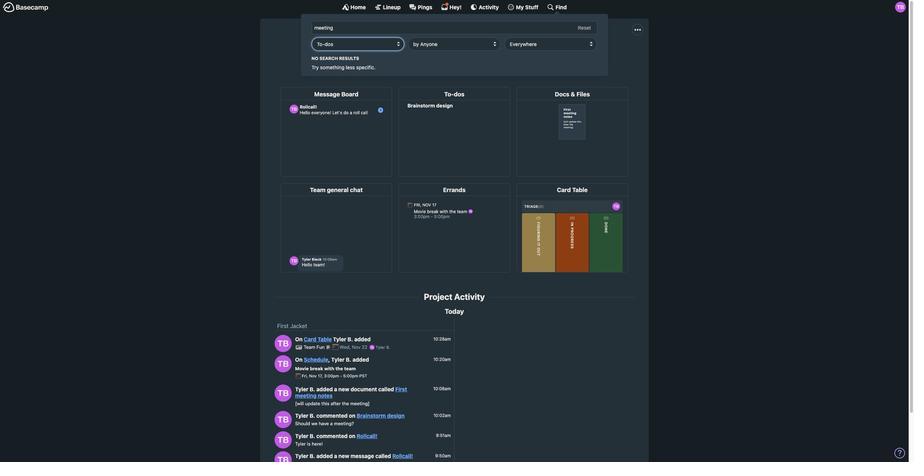 Task type: vqa. For each thing, say whether or not it's contained in the screenshot.
the Today at the bottom
yes



Task type: locate. For each thing, give the bounding box(es) containing it.
should we have a meeting?
[[295, 421, 354, 427]]

tyler up is
[[295, 433, 309, 439]]

b. for tyler b.
[[387, 345, 390, 350]]

tyler for tyler b. commented on rollcall!
[[295, 433, 309, 439]]

nov left '17,'
[[309, 374, 317, 378]]

1 horizontal spatial of
[[562, 49, 567, 56]]

tyler black image
[[275, 335, 292, 352], [275, 355, 292, 372], [275, 385, 292, 402], [275, 411, 292, 429], [275, 452, 292, 462]]

1 horizontal spatial nov
[[352, 345, 361, 350]]

lot
[[550, 49, 560, 56]]

first inside first meeting notes
[[396, 386, 407, 393]]

tyler black image for ,       tyler b. added
[[275, 355, 292, 372]]

brainstorm
[[357, 413, 386, 419]]

2 vertical spatial first
[[396, 386, 407, 393]]

1 vertical spatial commented
[[317, 433, 348, 439]]

0 horizontal spatial of
[[393, 49, 399, 56]]

2 colors! from the left
[[569, 49, 586, 56]]

wed, nov 22
[[340, 345, 369, 350]]

this
[[322, 401, 330, 406]]

meeting?
[[334, 421, 354, 427]]

b. up team
[[346, 357, 351, 363]]

a for document
[[334, 386, 337, 393]]

1 horizontal spatial rollcall! link
[[393, 453, 413, 459]]

people on this project element
[[469, 57, 489, 79]]

0 vertical spatial tyler black image
[[896, 2, 906, 13]]

tyler right ,
[[331, 357, 345, 363]]

jacket up thinking
[[450, 33, 486, 46]]

0 horizontal spatial colors!
[[526, 49, 543, 56]]

colors! right lot
[[569, 49, 586, 56]]

a right notes
[[334, 386, 337, 393]]

commented down "should we have a meeting?"
[[317, 433, 348, 439]]

called right document on the left of the page
[[379, 386, 394, 393]]

1 commented from the top
[[317, 413, 348, 419]]

2 on from the top
[[349, 433, 356, 439]]

new down -
[[339, 386, 350, 393]]

added
[[355, 336, 371, 343], [353, 357, 369, 363], [317, 386, 333, 393], [317, 453, 333, 459]]

tyler b. added a new document called
[[295, 386, 396, 393]]

on
[[295, 336, 303, 343], [295, 357, 303, 363]]

2 horizontal spatial tyler black image
[[896, 2, 906, 13]]

0 vertical spatial rollcall!
[[357, 433, 378, 439]]

b. down tyler is here!
[[310, 453, 315, 459]]

3:00pm
[[324, 374, 339, 378]]

called right message
[[376, 453, 391, 459]]

b. right 22
[[387, 345, 390, 350]]

and
[[487, 49, 497, 56], [514, 49, 524, 56]]

b. for tyler b. added a new document called
[[310, 386, 315, 393]]

specific.
[[356, 64, 376, 70]]

0 vertical spatial called
[[379, 386, 394, 393]]

2 on from the top
[[295, 357, 303, 363]]

4 tyler black image from the top
[[275, 411, 292, 429]]

rollcall!
[[357, 433, 378, 439], [393, 453, 413, 459]]

activity inside main 'element'
[[479, 4, 499, 10]]

2 horizontal spatial first
[[424, 33, 447, 46]]

9:50am element
[[436, 453, 451, 459]]

tyler down is
[[295, 453, 309, 459]]

nov left 22
[[352, 345, 361, 350]]

of right lot
[[562, 49, 567, 56]]

activity up today
[[454, 292, 485, 302]]

the right after
[[342, 401, 349, 406]]

movie break with the team link
[[295, 366, 356, 371]]

first
[[365, 49, 375, 56]]

1 vertical spatial jacket
[[290, 323, 307, 330]]

rollcall! link for tyler b. added a new message called
[[393, 453, 413, 459]]

of right jacket
[[393, 49, 399, 56]]

on
[[349, 413, 356, 419], [349, 433, 356, 439]]

meeting
[[295, 393, 317, 399]]

first for first jacket let's create the first jacket of the company! i am thinking rabits and strips and colors! a lot of colors!
[[424, 33, 447, 46]]

a right have
[[330, 421, 333, 427]]

of
[[393, 49, 399, 56], [562, 49, 567, 56]]

2 vertical spatial a
[[334, 453, 337, 459]]

the inside movie break with the team fri, nov 17, 3:00pm -     5:00pm pst
[[336, 366, 343, 371]]

tyler black image inside main 'element'
[[896, 2, 906, 13]]

0 vertical spatial a
[[334, 386, 337, 393]]

project activity
[[424, 292, 485, 302]]

rollcall! link for tyler b. commented on
[[357, 433, 378, 439]]

jacket inside first jacket let's create the first jacket of the company! i am thinking rabits and strips and colors! a lot of colors!
[[450, 33, 486, 46]]

on for on schedule ,       tyler b. added
[[295, 357, 303, 363]]

1 vertical spatial on
[[349, 433, 356, 439]]

create
[[337, 49, 353, 56]]

the
[[355, 49, 363, 56], [400, 49, 408, 56], [336, 366, 343, 371], [342, 401, 349, 406]]

here!
[[312, 441, 323, 447]]

added down 22
[[353, 357, 369, 363]]

b. up update
[[310, 386, 315, 393]]

jacket
[[450, 33, 486, 46], [290, 323, 307, 330]]

a
[[545, 49, 548, 56]]

0 vertical spatial activity
[[479, 4, 499, 10]]

first
[[424, 33, 447, 46], [277, 323, 289, 330], [396, 386, 407, 393]]

1 horizontal spatial first
[[396, 386, 407, 393]]

meeting]
[[351, 401, 370, 406]]

1 on from the top
[[295, 336, 303, 343]]

added down here!
[[317, 453, 333, 459]]

0 vertical spatial on
[[349, 413, 356, 419]]

new for document
[[339, 386, 350, 393]]

10:20am
[[434, 357, 451, 362]]

0 horizontal spatial first
[[277, 323, 289, 330]]

0 horizontal spatial rollcall! link
[[357, 433, 378, 439]]

Search for… search field
[[312, 21, 598, 34]]

0 horizontal spatial rollcall!
[[357, 433, 378, 439]]

0 vertical spatial commented
[[317, 413, 348, 419]]

2 of from the left
[[562, 49, 567, 56]]

none reset field inside main 'element'
[[575, 23, 595, 32]]

on up movie
[[295, 357, 303, 363]]

jacket for first jacket let's create the first jacket of the company! i am thinking rabits and strips and colors! a lot of colors!
[[450, 33, 486, 46]]

commented for brainstorm design
[[317, 413, 348, 419]]

my
[[516, 4, 524, 10]]

a for message
[[334, 453, 337, 459]]

2 commented from the top
[[317, 433, 348, 439]]

new left message
[[339, 453, 350, 459]]

first jacket
[[277, 323, 307, 330]]

have
[[319, 421, 329, 427]]

team
[[344, 366, 356, 371]]

5 tyler black image from the top
[[275, 452, 292, 462]]

b. for tyler b. added a new message called rollcall!
[[310, 453, 315, 459]]

10:02am
[[434, 413, 451, 418]]

1 vertical spatial tyler black image
[[370, 345, 375, 350]]

1 horizontal spatial and
[[514, 49, 524, 56]]

called
[[379, 386, 394, 393], [376, 453, 391, 459]]

pings
[[418, 4, 433, 10]]

10:28am element
[[434, 336, 451, 342]]

1 vertical spatial new
[[339, 453, 350, 459]]

1 vertical spatial nov
[[309, 374, 317, 378]]

1 horizontal spatial rollcall!
[[393, 453, 413, 459]]

0 vertical spatial nov
[[352, 345, 361, 350]]

jacket up card
[[290, 323, 307, 330]]

try something less specific. alert
[[312, 55, 598, 71]]

on card table tyler b. added
[[295, 336, 371, 343]]

tyler right 22
[[376, 345, 385, 350]]

0 vertical spatial rollcall! link
[[357, 433, 378, 439]]

first jacket link
[[277, 323, 307, 330]]

tyler for tyler b. commented on brainstorm design
[[295, 413, 309, 419]]

1 vertical spatial on
[[295, 357, 303, 363]]

on for rollcall!
[[349, 433, 356, 439]]

colors! left a
[[526, 49, 543, 56]]

commented for rollcall!
[[317, 433, 348, 439]]

design
[[387, 413, 405, 419]]

0 horizontal spatial and
[[487, 49, 497, 56]]

tyler up "wed,"
[[333, 336, 346, 343]]

1 horizontal spatial jacket
[[450, 33, 486, 46]]

tyler
[[333, 336, 346, 343], [376, 345, 385, 350], [331, 357, 345, 363], [295, 386, 309, 393], [295, 413, 309, 419], [295, 433, 309, 439], [295, 441, 306, 447], [295, 453, 309, 459]]

2 new from the top
[[339, 453, 350, 459]]

and left the strips at the right top of page
[[487, 49, 497, 56]]

0 vertical spatial first
[[424, 33, 447, 46]]

0 horizontal spatial jacket
[[290, 323, 307, 330]]

0 horizontal spatial tyler black image
[[275, 432, 292, 449]]

first for first jacket
[[277, 323, 289, 330]]

1 horizontal spatial colors!
[[569, 49, 586, 56]]

is
[[307, 441, 311, 447]]

tyler black image for tyler b. added a new message called rollcall!
[[275, 452, 292, 462]]

1 vertical spatial called
[[376, 453, 391, 459]]

tyler for tyler b.
[[376, 345, 385, 350]]

tyler up "should"
[[295, 413, 309, 419]]

first inside first jacket let's create the first jacket of the company! i am thinking rabits and strips and colors! a lot of colors!
[[424, 33, 447, 46]]

tyler down the fri,
[[295, 386, 309, 393]]

0 horizontal spatial nov
[[309, 374, 317, 378]]

b. up we
[[310, 413, 315, 419]]

b. for tyler b. commented on rollcall!
[[310, 433, 315, 439]]

activity link
[[470, 4, 499, 11]]

tyler b. commented on brainstorm design
[[295, 413, 405, 419]]

10:08am element
[[434, 386, 451, 392]]

0 vertical spatial new
[[339, 386, 350, 393]]

card
[[304, 336, 317, 343]]

a down tyler b. commented on rollcall! at left bottom
[[334, 453, 337, 459]]

movie break with the team fri, nov 17, 3:00pm -     5:00pm pst
[[295, 366, 367, 378]]

table
[[318, 336, 332, 343]]

main element
[[0, 0, 909, 76]]

1 vertical spatial rollcall! link
[[393, 453, 413, 459]]

tyler black image
[[896, 2, 906, 13], [370, 345, 375, 350], [275, 432, 292, 449]]

commented up "should we have a meeting?"
[[317, 413, 348, 419]]

1 tyler black image from the top
[[275, 335, 292, 352]]

2 tyler black image from the top
[[275, 355, 292, 372]]

tyler for tyler b. added a new message called rollcall!
[[295, 453, 309, 459]]

b. up tyler is here!
[[310, 433, 315, 439]]

tyler left is
[[295, 441, 306, 447]]

activity left my
[[479, 4, 499, 10]]

the up -
[[336, 366, 343, 371]]

nov
[[352, 345, 361, 350], [309, 374, 317, 378]]

0 vertical spatial jacket
[[450, 33, 486, 46]]

1 on from the top
[[349, 413, 356, 419]]

lineup
[[383, 4, 401, 10]]

[will update this after the meeting]
[[295, 401, 370, 406]]

fri,
[[302, 374, 308, 378]]

1 vertical spatial first
[[277, 323, 289, 330]]

and right the strips at the right top of page
[[514, 49, 524, 56]]

on for on card table tyler b. added
[[295, 336, 303, 343]]

on up meeting?
[[349, 413, 356, 419]]

commented
[[317, 413, 348, 419], [317, 433, 348, 439]]

project
[[424, 292, 453, 302]]

activity
[[479, 4, 499, 10], [454, 292, 485, 302]]

pst
[[360, 374, 367, 378]]

None reset field
[[575, 23, 595, 32]]

no search results try something less specific.
[[312, 56, 376, 70]]

17,
[[318, 374, 323, 378]]

1 new from the top
[[339, 386, 350, 393]]

0 vertical spatial on
[[295, 336, 303, 343]]

called for document
[[379, 386, 394, 393]]

schedule
[[304, 357, 328, 363]]

less
[[346, 64, 355, 70]]

on left card
[[295, 336, 303, 343]]

on down meeting?
[[349, 433, 356, 439]]

new
[[339, 386, 350, 393], [339, 453, 350, 459]]

rollcall! link
[[357, 433, 378, 439], [393, 453, 413, 459]]

document
[[351, 386, 377, 393]]



Task type: describe. For each thing, give the bounding box(es) containing it.
pings button
[[409, 4, 433, 11]]

team
[[304, 345, 315, 350]]

tyler for tyler b. added a new document called
[[295, 386, 309, 393]]

added down '17,'
[[317, 386, 333, 393]]

tyler is here!
[[295, 441, 323, 447]]

first jacket let's create the first jacket of the company! i am thinking rabits and strips and colors! a lot of colors!
[[323, 33, 586, 56]]

home
[[351, 4, 366, 10]]

company!
[[410, 49, 435, 56]]

tyler for tyler is here!
[[295, 441, 306, 447]]

the left first
[[355, 49, 363, 56]]

rabits
[[471, 49, 486, 56]]

results
[[339, 56, 359, 61]]

movie
[[295, 366, 309, 371]]

message
[[351, 453, 374, 459]]

tyler b. added a new message called rollcall!
[[295, 453, 413, 459]]

[will
[[295, 401, 304, 406]]

10:08am
[[434, 386, 451, 392]]

first meeting notes link
[[295, 386, 407, 399]]

1 vertical spatial activity
[[454, 292, 485, 302]]

new for message
[[339, 453, 350, 459]]

first for first meeting notes
[[396, 386, 407, 393]]

am
[[440, 49, 448, 56]]

10:28am
[[434, 336, 451, 342]]

schedule link
[[304, 357, 328, 363]]

tyler b. commented on rollcall!
[[295, 433, 378, 439]]

jacket for first jacket
[[290, 323, 307, 330]]

5:00pm
[[343, 374, 358, 378]]

home link
[[342, 4, 366, 11]]

-
[[340, 374, 342, 378]]

2 vertical spatial tyler black image
[[275, 432, 292, 449]]

9:51am
[[436, 433, 451, 438]]

first meeting notes
[[295, 386, 407, 399]]

22
[[362, 345, 368, 350]]

1 horizontal spatial tyler black image
[[370, 345, 375, 350]]

card table link
[[304, 336, 332, 343]]

team fun
[[304, 345, 326, 350]]

added up 22
[[355, 336, 371, 343]]

1 vertical spatial a
[[330, 421, 333, 427]]

notes
[[318, 393, 333, 399]]

search
[[320, 56, 338, 61]]

tyler b.
[[375, 345, 390, 350]]

fun
[[317, 345, 325, 350]]

b. for tyler b. commented on brainstorm design
[[310, 413, 315, 419]]

10:02am element
[[434, 413, 451, 418]]

break
[[310, 366, 323, 371]]

hey! button
[[441, 3, 462, 11]]

nov inside movie break with the team fri, nov 17, 3:00pm -     5:00pm pst
[[309, 374, 317, 378]]

stuff
[[525, 4, 539, 10]]

9:50am
[[436, 453, 451, 459]]

tyler black image for tyler b. commented on brainstorm design
[[275, 411, 292, 429]]

tyler black image for tyler b. added
[[275, 335, 292, 352]]

b. up wed, nov 22
[[348, 336, 353, 343]]

1 vertical spatial rollcall!
[[393, 453, 413, 459]]

lineup link
[[375, 4, 401, 11]]

switch accounts image
[[3, 2, 49, 13]]

today
[[445, 308, 464, 315]]

something
[[320, 64, 345, 70]]

1 colors! from the left
[[526, 49, 543, 56]]

my stuff button
[[508, 4, 539, 11]]

2 and from the left
[[514, 49, 524, 56]]

find
[[556, 4, 567, 10]]

hey!
[[450, 4, 462, 10]]

jacket
[[376, 49, 392, 56]]

should
[[295, 421, 310, 427]]

we
[[312, 421, 318, 427]]

try
[[312, 64, 319, 70]]

the left company!
[[400, 49, 408, 56]]

after
[[331, 401, 341, 406]]

on for brainstorm
[[349, 413, 356, 419]]

brainstorm design link
[[357, 413, 405, 419]]

9:51am element
[[436, 433, 451, 438]]

with
[[324, 366, 334, 371]]

,
[[328, 357, 330, 363]]

no
[[312, 56, 319, 61]]

1 of from the left
[[393, 49, 399, 56]]

let's
[[323, 49, 336, 56]]

1 and from the left
[[487, 49, 497, 56]]

i
[[437, 49, 438, 56]]

thinking
[[449, 49, 470, 56]]

strips
[[498, 49, 513, 56]]

3 tyler black image from the top
[[275, 385, 292, 402]]

find button
[[547, 4, 567, 11]]

on schedule ,       tyler b. added
[[295, 357, 369, 363]]

wed,
[[340, 345, 351, 350]]

called for message
[[376, 453, 391, 459]]

update
[[305, 401, 320, 406]]

my stuff
[[516, 4, 539, 10]]

10:20am element
[[434, 357, 451, 362]]



